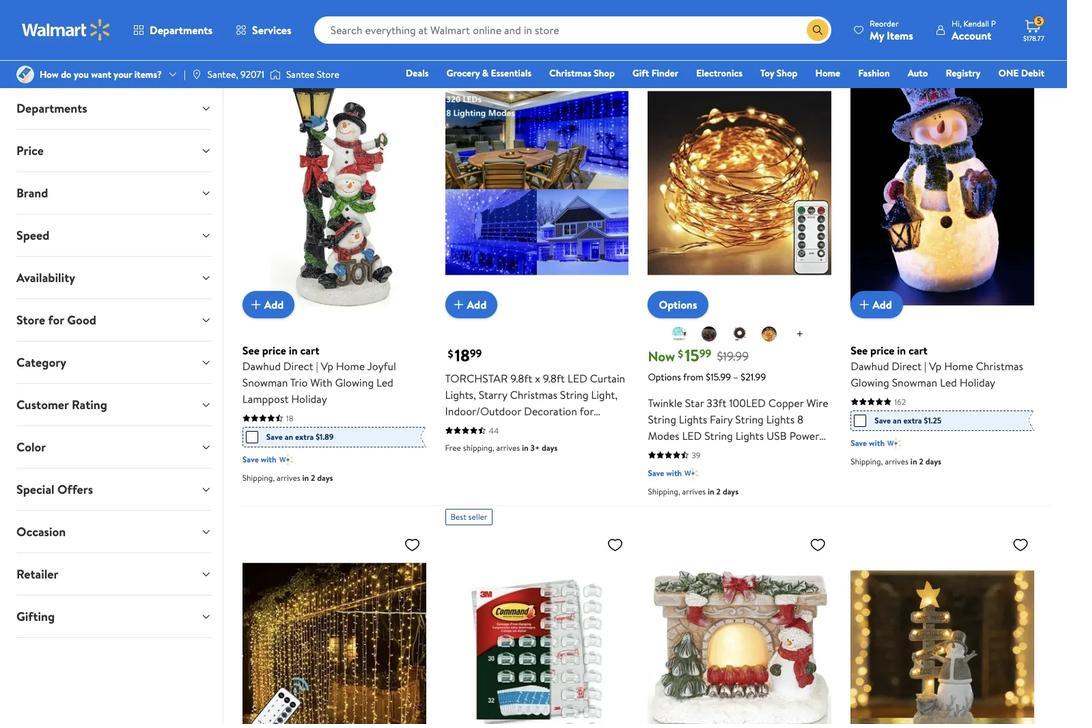 Task type: vqa. For each thing, say whether or not it's contained in the screenshot.
PHOTO SERVICES dropdown button
no



Task type: locate. For each thing, give the bounding box(es) containing it.
0 vertical spatial 18
[[455, 344, 470, 367]]

christmas inside torchstar 9.8ft x 9.8ft led curtain lights, starry christmas string light, indoor/outdoor decoration for festival, wedding, party, blue
[[510, 387, 558, 402]]

led left curtain
[[568, 371, 588, 386]]

0 vertical spatial an
[[893, 415, 902, 426]]

1 vp from the left
[[321, 359, 333, 374]]

0 horizontal spatial for
[[48, 312, 64, 329]]

18
[[455, 344, 470, 367], [286, 413, 293, 424]]

2 add to cart image from the left
[[451, 296, 467, 313]]

home inside home link
[[816, 66, 841, 80]]

extra inside "element"
[[295, 431, 314, 443]]

cart for trio
[[300, 343, 319, 358]]

0 horizontal spatial 99
[[470, 346, 482, 361]]

price for glowing
[[871, 343, 895, 358]]

1 horizontal spatial led
[[940, 375, 957, 390]]

1 horizontal spatial led
[[682, 428, 702, 443]]

walmart plus image down save an extra $1.25 "element"
[[888, 437, 901, 450]]

glowing up save an extra $1.25 option
[[851, 375, 890, 390]]

0 horizontal spatial 9.8ft
[[511, 371, 533, 386]]

shipping, up grocery
[[445, 14, 478, 26]]

torchstar 9.8ft x 9.8ft led curtain lights, starry christmas string light, indoor/outdoor decoration for festival, wedding, party, blue image
[[445, 59, 629, 307]]

9.8ft left x
[[511, 371, 533, 386]]

1 99 from the left
[[470, 346, 482, 361]]

holiday
[[960, 375, 996, 390], [291, 391, 327, 406]]

2 glowing from the left
[[851, 375, 890, 390]]

availability tab
[[5, 257, 223, 299]]

2 cart from the left
[[909, 343, 928, 358]]

led inside the see price in cart dawhud direct | vp home christmas glowing snowman led holiday
[[940, 375, 957, 390]]

1 horizontal spatial |
[[316, 359, 318, 374]]

shipping, down save an extra $1.89 'option'
[[242, 472, 275, 484]]

2 horizontal spatial save with
[[851, 437, 885, 449]]

| inside the see price in cart dawhud direct | vp home christmas glowing snowman led holiday
[[925, 359, 927, 374]]

kendall
[[964, 17, 990, 29]]

shipping, for see price in cart dawhud direct | vp home joyful snowman trio with glowing led lamppost holiday
[[242, 472, 275, 484]]

in inside see price in cart dawhud direct | vp home joyful snowman trio with glowing led lamppost holiday
[[289, 343, 298, 358]]

for right control at the right bottom
[[750, 445, 764, 460]]

save right save an extra $1.25 option
[[875, 415, 891, 426]]

deals link
[[400, 66, 435, 81]]

in up trio
[[289, 343, 298, 358]]

1 vertical spatial store
[[16, 312, 45, 329]]

1 horizontal spatial 9.8ft
[[543, 371, 565, 386]]

1 shop from the left
[[594, 66, 615, 80]]

0 horizontal spatial best
[[248, 39, 264, 51]]

christmas shop
[[549, 66, 615, 80]]

2 vertical spatial save with
[[648, 467, 682, 479]]

with for see price in cart dawhud direct | vp home joyful snowman trio with glowing led lamppost holiday
[[261, 454, 276, 465]]

price down add to cart icon
[[871, 343, 895, 358]]

lights up usb on the bottom
[[767, 412, 795, 427]]

dawhud inside see price in cart dawhud direct | vp home joyful snowman trio with glowing led lamppost holiday
[[242, 359, 281, 374]]

santee, 92071
[[208, 68, 264, 81]]

2 price from the left
[[871, 343, 895, 358]]

with down save an extra $1.25 "element"
[[869, 437, 885, 449]]

shop left gift
[[594, 66, 615, 80]]

1 horizontal spatial walmart plus image
[[685, 467, 699, 480]]

2 down save an extra $1.25
[[919, 456, 924, 467]]

extra left $1.25
[[904, 415, 922, 426]]

add for torchstar 9.8ft x 9.8ft led curtain lights, starry christmas string light, indoor/outdoor decoration for festival, wedding, party, blue
[[467, 297, 487, 312]]

string up decoration
[[560, 387, 589, 402]]

shipping, arrives in 2 days
[[242, 14, 333, 26], [445, 14, 536, 26], [851, 456, 942, 467], [242, 472, 333, 484], [648, 486, 739, 497]]

$ 18 99
[[448, 344, 482, 367]]

in up 162
[[897, 343, 906, 358]]

2 direct from the left
[[892, 359, 922, 374]]

from
[[683, 370, 704, 384]]

now $ 15 99 $19.99 options from $15.99 – $21.99
[[648, 344, 766, 384]]

100led
[[729, 396, 766, 411]]

shipping, down save an extra $1.25 option
[[851, 456, 883, 467]]

cart inside see price in cart dawhud direct | vp home joyful snowman trio with glowing led lamppost holiday
[[300, 343, 319, 358]]

speed button
[[5, 215, 223, 256]]

glowing inside the see price in cart dawhud direct | vp home christmas glowing snowman led holiday
[[851, 375, 890, 390]]

shipping, up 92071
[[242, 14, 275, 26]]

2 $ from the left
[[678, 346, 683, 361]]

1 vertical spatial extra
[[295, 431, 314, 443]]

wedding,
[[486, 420, 530, 435]]

1 horizontal spatial direct
[[892, 359, 922, 374]]

0 horizontal spatial vp
[[321, 359, 333, 374]]

home inside twinkle star 33ft 100led copper wire string lights fairy string lights 8 modes led string lights usb powered with remote control for wedding party home christmas decoration, warm white
[[676, 461, 705, 476]]

save with for see price in cart dawhud direct | vp home joyful snowman trio with glowing led lamppost holiday
[[242, 454, 276, 465]]

| up $1.25
[[925, 359, 927, 374]]

party,
[[533, 420, 561, 435]]

1 add button from the left
[[242, 291, 295, 318]]

save with down save an extra $1.25 option
[[851, 437, 885, 449]]

store for good button
[[5, 299, 223, 341]]

0 horizontal spatial add to cart image
[[248, 296, 264, 313]]

with down save an extra $1.89 "element"
[[261, 454, 276, 465]]

2 right services
[[311, 14, 315, 26]]

$ left 15
[[678, 346, 683, 361]]

2 vertical spatial for
[[750, 445, 764, 460]]

torchstar
[[445, 371, 508, 386]]

add to favorites list, maggift 304 led curtain string lights, 9.8 x 9.8 ft, 8 modes plug in fairy string light with remote control, christmas, backdrop for indoor outdoor bedroom window wedding party decoration, warm white image
[[404, 536, 421, 553]]

1 horizontal spatial snowman
[[892, 375, 938, 390]]

0 horizontal spatial add
[[264, 297, 284, 312]]

2 horizontal spatial walmart plus image
[[888, 437, 901, 450]]

fashion link
[[852, 66, 896, 81]]

1 vertical spatial options
[[648, 370, 681, 384]]

0 horizontal spatial cart
[[300, 343, 319, 358]]

gifting tab
[[5, 596, 223, 638]]

0 horizontal spatial extra
[[295, 431, 314, 443]]

an for trio
[[285, 431, 293, 443]]

direct up trio
[[283, 359, 313, 374]]

direct for trio
[[283, 359, 313, 374]]

departments button up items?
[[122, 14, 224, 46]]

2 horizontal spatial |
[[925, 359, 927, 374]]

departments up items?
[[150, 23, 213, 38]]

led down 'joyful'
[[377, 375, 394, 390]]

0 vertical spatial extra
[[904, 415, 922, 426]]

0 horizontal spatial seller
[[266, 39, 285, 51]]

departments inside tab
[[16, 100, 87, 117]]

&
[[482, 66, 489, 80]]

add button
[[242, 291, 295, 318], [445, 291, 498, 318], [851, 291, 903, 318]]

1 horizontal spatial glowing
[[851, 375, 890, 390]]

string
[[560, 387, 589, 402], [648, 412, 677, 427], [735, 412, 764, 427], [705, 428, 733, 443]]

2 horizontal spatial add
[[873, 297, 892, 312]]

save an extra $1.25
[[875, 415, 942, 426]]

services button
[[224, 14, 303, 46]]

2 right white
[[717, 486, 721, 497]]

best seller
[[248, 39, 285, 51], [856, 39, 893, 51], [451, 511, 488, 523]]

1 horizontal spatial lights
[[736, 428, 764, 443]]

days right the 3+
[[542, 442, 558, 454]]

dawhud inside the see price in cart dawhud direct | vp home christmas glowing snowman led holiday
[[851, 359, 889, 374]]

2 add from the left
[[467, 297, 487, 312]]

party
[[648, 461, 673, 476]]

1 horizontal spatial shop
[[777, 66, 798, 80]]

extra left $1.89
[[295, 431, 314, 443]]

retailer tab
[[5, 554, 223, 595]]

shipping, for now $ 15 99 $19.99 options from $15.99 – $21.99
[[648, 486, 680, 497]]

command outdoor light clips, clear, damage free hanging of christmas decorations, 30 clips image
[[445, 531, 629, 724]]

store right santee
[[317, 68, 339, 81]]

days down $1.89
[[317, 472, 333, 484]]

0 vertical spatial save with
[[851, 437, 885, 449]]

2 horizontal spatial add button
[[851, 291, 903, 318]]

3 add from the left
[[873, 297, 892, 312]]

| right items?
[[184, 68, 186, 81]]

$ up torchstar
[[448, 346, 453, 361]]

9.8ft
[[511, 371, 533, 386], [543, 371, 565, 386]]

0 horizontal spatial $
[[448, 346, 453, 361]]

99 down orange image
[[700, 346, 712, 361]]

 image left the how
[[16, 66, 34, 83]]

1 horizontal spatial seller
[[469, 511, 488, 523]]

16 colors image
[[671, 326, 688, 342]]

departments button down your
[[5, 87, 223, 129]]

shipping, arrives in 2 days for now $ 15 99 $19.99 options from $15.99 – $21.99
[[648, 486, 739, 497]]

 image for santee store
[[270, 68, 281, 81]]

electronics
[[696, 66, 743, 80]]

price
[[16, 142, 44, 159]]

best seller for see price in cart dawhud direct | vp home christmas glowing snowman led holiday
[[856, 39, 893, 51]]

arrives right warm on the bottom of page
[[682, 486, 706, 497]]

registry link
[[940, 66, 987, 81]]

days right services
[[317, 14, 333, 26]]

1 horizontal spatial an
[[893, 415, 902, 426]]

shipping, arrives in 2 days down save an extra $1.89 "element"
[[242, 472, 333, 484]]

| inside see price in cart dawhud direct | vp home joyful snowman trio with glowing led lamppost holiday
[[316, 359, 318, 374]]

price inside the see price in cart dawhud direct | vp home christmas glowing snowman led holiday
[[871, 343, 895, 358]]

99 inside $ 18 99
[[470, 346, 482, 361]]

0 horizontal spatial dawhud
[[242, 359, 281, 374]]

0 horizontal spatial  image
[[16, 66, 34, 83]]

162
[[895, 396, 906, 408]]

see price in cart dawhud direct | vp home joyful snowman trio with glowing led lamppost holiday
[[242, 343, 396, 406]]

vp inside the see price in cart dawhud direct | vp home christmas glowing snowman led holiday
[[929, 359, 942, 374]]

2 horizontal spatial  image
[[270, 68, 281, 81]]

christmas
[[549, 66, 592, 80], [976, 359, 1024, 374], [510, 387, 558, 402], [707, 461, 755, 476]]

direct up 162
[[892, 359, 922, 374]]

christmas inside the see price in cart dawhud direct | vp home christmas glowing snowman led holiday
[[976, 359, 1024, 374]]

0 horizontal spatial lights
[[679, 412, 707, 427]]

torchstar 9.8ft x 9.8ft led curtain lights, starry christmas string light, indoor/outdoor decoration for festival, wedding, party, blue
[[445, 371, 625, 435]]

0 horizontal spatial see
[[242, 343, 260, 358]]

led
[[568, 371, 588, 386], [682, 428, 702, 443]]

2 horizontal spatial seller
[[874, 39, 893, 51]]

an for snowman
[[893, 415, 902, 426]]

0 horizontal spatial |
[[184, 68, 186, 81]]

control
[[711, 445, 748, 460]]

with inside twinkle star 33ft 100led copper wire string lights fairy string lights 8 modes led string lights usb powered with remote control for wedding party home christmas decoration, warm white
[[648, 445, 668, 460]]

shop for toy shop
[[777, 66, 798, 80]]

save with down remote
[[648, 467, 682, 479]]

3 add button from the left
[[851, 291, 903, 318]]

account
[[952, 28, 992, 43]]

0 horizontal spatial shop
[[594, 66, 615, 80]]

see up the lamppost
[[242, 343, 260, 358]]

vp home festive christmas fireplace with led flickering flame light image
[[648, 531, 832, 724]]

an inside "element"
[[285, 431, 293, 443]]

save an extra $1.25 element
[[854, 414, 942, 428]]

1 vertical spatial an
[[285, 431, 293, 443]]

1 horizontal spatial 18
[[455, 344, 470, 367]]

copper
[[769, 396, 804, 411]]

$178.77
[[1024, 33, 1045, 43]]

price
[[262, 343, 286, 358], [871, 343, 895, 358]]

0 vertical spatial holiday
[[960, 375, 996, 390]]

dawhud for dawhud direct | vp home joyful snowman trio with glowing led lamppost holiday
[[242, 359, 281, 374]]

led up $1.25
[[940, 375, 957, 390]]

18 up save an extra $1.89 "element"
[[286, 413, 293, 424]]

1 vertical spatial holiday
[[291, 391, 327, 406]]

services
[[252, 23, 292, 38]]

shop right toy
[[777, 66, 798, 80]]

0 horizontal spatial walmart plus image
[[279, 453, 293, 467]]

1 horizontal spatial price
[[871, 343, 895, 358]]

best seller for see price in cart dawhud direct | vp home joyful snowman trio with glowing led lamppost holiday
[[248, 39, 285, 51]]

save with for now $ 15 99 $19.99 options from $15.99 – $21.99
[[648, 467, 682, 479]]

see inside see price in cart dawhud direct | vp home joyful snowman trio with glowing led lamppost holiday
[[242, 343, 260, 358]]

store for good tab
[[5, 299, 223, 341]]

1 add to cart image from the left
[[248, 296, 264, 313]]

dawhud up save an extra $1.25 option
[[851, 359, 889, 374]]

offers
[[57, 481, 93, 498]]

0 horizontal spatial add button
[[242, 291, 295, 318]]

category tab
[[5, 342, 223, 383]]

an down 162
[[893, 415, 902, 426]]

an
[[893, 415, 902, 426], [285, 431, 293, 443]]

departments
[[150, 23, 213, 38], [16, 100, 87, 117]]

33ft
[[707, 396, 727, 411]]

direct inside see price in cart dawhud direct | vp home joyful snowman trio with glowing led lamppost holiday
[[283, 359, 313, 374]]

auto link
[[902, 66, 934, 81]]

with down remote
[[666, 467, 682, 479]]

1 horizontal spatial save with
[[648, 467, 682, 479]]

santee
[[286, 68, 315, 81]]

with
[[869, 437, 885, 449], [648, 445, 668, 460], [261, 454, 276, 465], [666, 467, 682, 479]]

Save an extra $1.89 checkbox
[[246, 431, 258, 443]]

1 horizontal spatial add button
[[445, 291, 498, 318]]

vp for with
[[321, 359, 333, 374]]

add button for dawhud direct | vp home joyful snowman trio with glowing led lamppost holiday
[[242, 291, 295, 318]]

occasion tab
[[5, 511, 223, 553]]

1 horizontal spatial vp
[[929, 359, 942, 374]]

glowing down 'joyful'
[[335, 375, 374, 390]]

1 led from the left
[[377, 375, 394, 390]]

1 horizontal spatial dawhud
[[851, 359, 889, 374]]

save down save an extra $1.25 option
[[851, 437, 867, 449]]

save down modes
[[648, 467, 665, 479]]

0 horizontal spatial store
[[16, 312, 45, 329]]

lights up control at the right bottom
[[736, 428, 764, 443]]

santee,
[[208, 68, 238, 81]]

walmart plus image down save an extra $1.89 "element"
[[279, 453, 293, 467]]

how
[[40, 68, 59, 81]]

shipping, down party
[[648, 486, 680, 497]]

2 add button from the left
[[445, 291, 498, 318]]

1 add from the left
[[264, 297, 284, 312]]

add to favorites list, vp home who needs snowflakes led signpost holiday snowman light image
[[1013, 536, 1029, 553]]

arrives down the wedding,
[[497, 442, 520, 454]]

seller
[[266, 39, 285, 51], [874, 39, 893, 51], [469, 511, 488, 523]]

1 horizontal spatial extra
[[904, 415, 922, 426]]

save inside "element"
[[266, 431, 283, 443]]

lights down star
[[679, 412, 707, 427]]

1 horizontal spatial cart
[[909, 343, 928, 358]]

2 vp from the left
[[929, 359, 942, 374]]

2 horizontal spatial best seller
[[856, 39, 893, 51]]

0 horizontal spatial led
[[568, 371, 588, 386]]

1 horizontal spatial best
[[451, 511, 467, 523]]

vp
[[321, 359, 333, 374], [929, 359, 942, 374]]

92071
[[241, 68, 264, 81]]

direct for snowman
[[892, 359, 922, 374]]

1 vertical spatial departments button
[[5, 87, 223, 129]]

0 vertical spatial led
[[568, 371, 588, 386]]

christmas inside twinkle star 33ft 100led copper wire string lights fairy string lights 8 modes led string lights usb powered with remote control for wedding party home christmas decoration, warm white
[[707, 461, 755, 476]]

vp up with
[[321, 359, 333, 374]]

save down save an extra $1.89 'option'
[[242, 454, 259, 465]]

1 vertical spatial led
[[682, 428, 702, 443]]

2 dawhud from the left
[[851, 359, 889, 374]]

santee store
[[286, 68, 339, 81]]

 image right 92071
[[270, 68, 281, 81]]

$1.89
[[316, 431, 334, 443]]

dawhud up the lamppost
[[242, 359, 281, 374]]

home inside the see price in cart dawhud direct | vp home christmas glowing snowman led holiday
[[945, 359, 974, 374]]

2 horizontal spatial for
[[750, 445, 764, 460]]

walmart plus image for now $ 15 99 $19.99 options from $15.99 – $21.99
[[685, 467, 699, 480]]

1 vertical spatial departments
[[16, 100, 87, 117]]

1 horizontal spatial store
[[317, 68, 339, 81]]

2 down save an extra $1.89
[[311, 472, 315, 484]]

string up modes
[[648, 412, 677, 427]]

2 led from the left
[[940, 375, 957, 390]]

5 $178.77
[[1024, 15, 1045, 43]]

walmart plus image down 39
[[685, 467, 699, 480]]

0 horizontal spatial led
[[377, 375, 394, 390]]

customer rating
[[16, 396, 107, 413]]

0 horizontal spatial holiday
[[291, 391, 327, 406]]

99 inside now $ 15 99 $19.99 options from $15.99 – $21.99
[[700, 346, 712, 361]]

2 see from the left
[[851, 343, 868, 358]]

0 horizontal spatial departments
[[16, 100, 87, 117]]

1 direct from the left
[[283, 359, 313, 374]]

1 horizontal spatial $
[[678, 346, 683, 361]]

departments down the how
[[16, 100, 87, 117]]

0 horizontal spatial an
[[285, 431, 293, 443]]

 image
[[16, 66, 34, 83], [270, 68, 281, 81], [191, 69, 202, 80]]

reorder
[[870, 17, 899, 29]]

1 snowman from the left
[[242, 375, 288, 390]]

0 vertical spatial for
[[48, 312, 64, 329]]

1 cart from the left
[[300, 343, 319, 358]]

1 horizontal spatial  image
[[191, 69, 202, 80]]

$ inside $ 18 99
[[448, 346, 453, 361]]

0 horizontal spatial direct
[[283, 359, 313, 374]]

save an extra $1.89
[[266, 431, 334, 443]]

add to favorites list, twinkle star 33ft 100led copper wire string lights fairy string lights 8 modes led string lights usb powered with remote control for wedding party home christmas decoration, warm white image
[[810, 65, 826, 82]]

 image left "santee,"
[[191, 69, 202, 80]]

free shipping, arrives in 3+ days
[[445, 442, 558, 454]]

vp home who needs snowflakes led signpost holiday snowman light image
[[851, 531, 1035, 724]]

1 dawhud from the left
[[242, 359, 281, 374]]

cart
[[300, 343, 319, 358], [909, 343, 928, 358]]

0 horizontal spatial best seller
[[248, 39, 285, 51]]

9.8ft right x
[[543, 371, 565, 386]]

wedding
[[767, 445, 808, 460]]

1 horizontal spatial departments
[[150, 23, 213, 38]]

twinkle star 33ft 100led copper wire string lights fairy string lights 8 modes led string lights usb powered with remote control for wedding party home christmas decoration, warm white image
[[648, 59, 832, 307]]

1 vertical spatial save with
[[242, 454, 276, 465]]

1 horizontal spatial see
[[851, 343, 868, 358]]

18 up torchstar
[[455, 344, 470, 367]]

1 $ from the left
[[448, 346, 453, 361]]

add to cart image
[[248, 296, 264, 313], [451, 296, 467, 313]]

0 horizontal spatial snowman
[[242, 375, 288, 390]]

1 glowing from the left
[[335, 375, 374, 390]]

direct inside the see price in cart dawhud direct | vp home christmas glowing snowman led holiday
[[892, 359, 922, 374]]

| for see price in cart dawhud direct | vp home joyful snowman trio with glowing led lamppost holiday
[[316, 359, 318, 374]]

99 up torchstar
[[470, 346, 482, 361]]

festival,
[[445, 420, 484, 435]]

maggift 304 led curtain string lights, 9.8 x 9.8 ft, 8 modes plug in fairy string light with remote control, christmas, backdrop for indoor outdoor bedroom window wedding party decoration, warm white image
[[242, 531, 426, 724]]

0 horizontal spatial 18
[[286, 413, 293, 424]]

cart inside the see price in cart dawhud direct | vp home christmas glowing snowman led holiday
[[909, 343, 928, 358]]

for inside twinkle star 33ft 100led copper wire string lights fairy string lights 8 modes led string lights usb powered with remote control for wedding party home christmas decoration, warm white
[[750, 445, 764, 460]]

1 see from the left
[[242, 343, 260, 358]]

$ inside now $ 15 99 $19.99 options from $15.99 – $21.99
[[678, 346, 683, 361]]

1 price from the left
[[262, 343, 286, 358]]

vp inside see price in cart dawhud direct | vp home joyful snowman trio with glowing led lamppost holiday
[[321, 359, 333, 374]]

curtain
[[590, 371, 625, 386]]

2 shop from the left
[[777, 66, 798, 80]]

see down add to cart icon
[[851, 343, 868, 358]]

shipping, arrives in 2 days down 39
[[648, 486, 739, 497]]

an left $1.89
[[285, 431, 293, 443]]

1 horizontal spatial 99
[[700, 346, 712, 361]]

christmas shop link
[[543, 66, 621, 81]]

snowman up 162
[[892, 375, 938, 390]]

gift finder
[[633, 66, 679, 80]]

extra inside "element"
[[904, 415, 922, 426]]

extra
[[904, 415, 922, 426], [295, 431, 314, 443]]

price tab
[[5, 130, 223, 172]]

save with
[[851, 437, 885, 449], [242, 454, 276, 465], [648, 467, 682, 479]]

add for dawhud direct | vp home joyful snowman trio with glowing led lamppost holiday
[[264, 297, 284, 312]]

rating
[[72, 396, 107, 413]]

5
[[1037, 15, 1042, 27]]

save for see price in cart dawhud direct | vp home christmas glowing snowman led holiday
[[851, 437, 867, 449]]

1 vertical spatial for
[[580, 404, 594, 419]]

2 99 from the left
[[700, 346, 712, 361]]

shipping, arrives in 2 days down save an extra $1.25 "element"
[[851, 456, 942, 467]]

store up category
[[16, 312, 45, 329]]

| up with
[[316, 359, 318, 374]]

1 horizontal spatial add
[[467, 297, 487, 312]]

shop
[[594, 66, 615, 80], [777, 66, 798, 80]]

 image for how do you want your items?
[[16, 66, 34, 83]]

add to favorites list, dawhud direct | vp home christmas glowing snowman led holiday image
[[1013, 65, 1029, 82]]

save with for see price in cart dawhud direct | vp home christmas glowing snowman led holiday
[[851, 437, 885, 449]]

walmart plus image
[[888, 437, 901, 450], [279, 453, 293, 467], [685, 467, 699, 480]]

an inside "element"
[[893, 415, 902, 426]]

with up party
[[648, 445, 668, 460]]

price up the lamppost
[[262, 343, 286, 358]]

0 horizontal spatial glowing
[[335, 375, 374, 390]]

see inside the see price in cart dawhud direct | vp home christmas glowing snowman led holiday
[[851, 343, 868, 358]]

gift finder link
[[627, 66, 685, 81]]

walmart image
[[22, 19, 111, 41]]

0 horizontal spatial save with
[[242, 454, 276, 465]]

save inside "element"
[[875, 415, 891, 426]]

2 snowman from the left
[[892, 375, 938, 390]]

1 horizontal spatial for
[[580, 404, 594, 419]]

home
[[816, 66, 841, 80], [336, 359, 365, 374], [945, 359, 974, 374], [676, 461, 705, 476]]

0 vertical spatial options
[[659, 297, 697, 312]]

1 vertical spatial 18
[[286, 413, 293, 424]]

vp up $1.25
[[929, 359, 942, 374]]

1 horizontal spatial holiday
[[960, 375, 996, 390]]

price inside see price in cart dawhud direct | vp home joyful snowman trio with glowing led lamppost holiday
[[262, 343, 286, 358]]

options up 16 colors icon
[[659, 297, 697, 312]]

2 horizontal spatial best
[[856, 39, 872, 51]]

0 horizontal spatial price
[[262, 343, 286, 358]]

shipping, arrives in 2 days up grocery & essentials
[[445, 14, 536, 26]]

search icon image
[[813, 25, 823, 36]]

lamppost
[[242, 391, 289, 406]]

options down now
[[648, 370, 681, 384]]

8
[[797, 412, 804, 427]]

save right save an extra $1.89 'option'
[[266, 431, 283, 443]]

1 horizontal spatial add to cart image
[[451, 296, 467, 313]]

home inside see price in cart dawhud direct | vp home joyful snowman trio with glowing led lamppost holiday
[[336, 359, 365, 374]]

options link
[[648, 291, 708, 318]]



Task type: describe. For each thing, give the bounding box(es) containing it.
color tab
[[5, 426, 223, 468]]

special offers
[[16, 481, 93, 498]]

2 9.8ft from the left
[[543, 371, 565, 386]]

toy shop
[[761, 66, 798, 80]]

modes
[[648, 428, 680, 443]]

add to cart image for dawhud direct | vp home joyful snowman trio with glowing led lamppost holiday
[[248, 296, 264, 313]]

arrives down save an extra $1.89 "element"
[[277, 472, 300, 484]]

good
[[67, 312, 96, 329]]

price for snowman
[[262, 343, 286, 358]]

days up 'essentials' at the left
[[520, 14, 536, 26]]

walmart plus image for see price in cart dawhud direct | vp home joyful snowman trio with glowing led lamppost holiday
[[279, 453, 293, 467]]

in inside the see price in cart dawhud direct | vp home christmas glowing snowman led holiday
[[897, 343, 906, 358]]

usb
[[767, 428, 787, 443]]

dawhud direct | vp home christmas glowing snowman led holiday image
[[851, 59, 1035, 307]]

led inside see price in cart dawhud direct | vp home joyful snowman trio with glowing led lamppost holiday
[[377, 375, 394, 390]]

see for see price in cart dawhud direct | vp home christmas glowing snowman led holiday
[[851, 343, 868, 358]]

add to cart image for torchstar 9.8ft x 9.8ft led curtain lights, starry christmas string light, indoor/outdoor decoration for festival, wedding, party, blue
[[451, 296, 467, 313]]

dawhud for dawhud direct | vp home christmas glowing snowman led holiday
[[851, 359, 889, 374]]

shop for christmas shop
[[594, 66, 615, 80]]

special offers button
[[5, 469, 223, 510]]

with for see price in cart dawhud direct | vp home christmas glowing snowman led holiday
[[869, 437, 885, 449]]

best for see price in cart dawhud direct | vp home christmas glowing snowman led holiday
[[856, 39, 872, 51]]

speed tab
[[5, 215, 223, 256]]

p
[[991, 17, 996, 29]]

color button
[[5, 426, 223, 468]]

2 up 'essentials' at the left
[[514, 14, 518, 26]]

electronics link
[[690, 66, 749, 81]]

shipping, arrives in 2 days for see price in cart dawhud direct | vp home joyful snowman trio with glowing led lamppost holiday
[[242, 472, 333, 484]]

walmart plus image for see price in cart dawhud direct | vp home christmas glowing snowman led holiday
[[888, 437, 901, 450]]

in left the 3+
[[522, 442, 529, 454]]

twinkle
[[648, 396, 683, 411]]

| for see price in cart dawhud direct | vp home christmas glowing snowman led holiday
[[925, 359, 927, 374]]

registry
[[946, 66, 981, 80]]

3+
[[531, 442, 540, 454]]

indoor/outdoor
[[445, 404, 521, 419]]

add to favorites list, vp home festive christmas fireplace with led flickering flame light image
[[810, 536, 826, 553]]

warm
[[648, 478, 676, 493]]

deals
[[406, 66, 429, 80]]

joyful
[[367, 359, 396, 374]]

1 horizontal spatial best seller
[[451, 511, 488, 523]]

options inside now $ 15 99 $19.99 options from $15.99 – $21.99
[[648, 370, 681, 384]]

hi, kendall p account
[[952, 17, 996, 43]]

Walmart Site-Wide search field
[[314, 16, 832, 44]]

in right white
[[708, 486, 715, 497]]

essentials
[[491, 66, 532, 80]]

availability
[[16, 269, 75, 286]]

in up 'essentials' at the left
[[505, 14, 512, 26]]

my
[[870, 28, 884, 43]]

2 for now $ 15 99 $19.99 options from $15.99 – $21.99
[[717, 486, 721, 497]]

shipping, arrives in 2 days for see price in cart dawhud direct | vp home christmas glowing snowman led holiday
[[851, 456, 942, 467]]

1 9.8ft from the left
[[511, 371, 533, 386]]

wire
[[807, 396, 829, 411]]

for inside torchstar 9.8ft x 9.8ft led curtain lights, starry christmas string light, indoor/outdoor decoration for festival, wedding, party, blue
[[580, 404, 594, 419]]

snowman inside the see price in cart dawhud direct | vp home christmas glowing snowman led holiday
[[892, 375, 938, 390]]

save for see price in cart dawhud direct | vp home joyful snowman trio with glowing led lamppost holiday
[[242, 454, 259, 465]]

$1.25
[[924, 415, 942, 426]]

want
[[91, 68, 111, 81]]

0 vertical spatial departments
[[150, 23, 213, 38]]

walmart+
[[1004, 85, 1045, 99]]

free
[[445, 442, 461, 454]]

decoration
[[524, 404, 577, 419]]

$21.99
[[741, 370, 766, 384]]

one debit walmart+
[[999, 66, 1045, 99]]

–
[[734, 370, 739, 384]]

dawhud direct | vp home joyful snowman trio with glowing led lamppost holiday image
[[242, 59, 426, 307]]

warm white 33' image
[[762, 326, 778, 342]]

add button for torchstar 9.8ft x 9.8ft led curtain lights, starry christmas string light, indoor/outdoor decoration for festival, wedding, party, blue
[[445, 291, 498, 318]]

auto
[[908, 66, 928, 80]]

home link
[[809, 66, 847, 81]]

2 for see price in cart dawhud direct | vp home joyful snowman trio with glowing led lamppost holiday
[[311, 472, 315, 484]]

walmart+ link
[[998, 85, 1051, 100]]

holiday inside the see price in cart dawhud direct | vp home christmas glowing snowman led holiday
[[960, 375, 996, 390]]

occasion button
[[5, 511, 223, 553]]

days right white
[[723, 486, 739, 497]]

occasion
[[16, 523, 66, 541]]

one debit link
[[993, 66, 1051, 81]]

led inside twinkle star 33ft 100led copper wire string lights fairy string lights 8 modes led string lights usb powered with remote control for wedding party home christmas decoration, warm white
[[682, 428, 702, 443]]

gifting button
[[5, 596, 223, 638]]

add for dawhud direct | vp home christmas glowing snowman led holiday
[[873, 297, 892, 312]]

star
[[685, 396, 704, 411]]

customer
[[16, 396, 69, 413]]

items
[[887, 28, 914, 43]]

snowman inside see price in cart dawhud direct | vp home joyful snowman trio with glowing led lamppost holiday
[[242, 375, 288, 390]]

white
[[678, 478, 706, 493]]

string down "100led" at the right bottom of the page
[[735, 412, 764, 427]]

light,
[[591, 387, 618, 402]]

seller for see price in cart dawhud direct | vp home christmas glowing snowman led holiday
[[874, 39, 893, 51]]

arrives up santee
[[277, 14, 300, 26]]

customer rating tab
[[5, 384, 223, 426]]

red image
[[731, 326, 748, 342]]

fashion
[[858, 66, 890, 80]]

items?
[[134, 68, 162, 81]]

you
[[74, 68, 89, 81]]

led inside torchstar 9.8ft x 9.8ft led curtain lights, starry christmas string light, indoor/outdoor decoration for festival, wedding, party, blue
[[568, 371, 588, 386]]

grocery & essentials
[[447, 66, 532, 80]]

shipping, arrives in 2 days up santee
[[242, 14, 333, 26]]

cart for snowman
[[909, 343, 928, 358]]

string inside torchstar 9.8ft x 9.8ft led curtain lights, starry christmas string light, indoor/outdoor decoration for festival, wedding, party, blue
[[560, 387, 589, 402]]

brand tab
[[5, 172, 223, 214]]

add to favorites list, command outdoor light clips, clear, damage free hanging of christmas decorations, 30 clips image
[[607, 536, 624, 553]]

departments tab
[[5, 87, 223, 129]]

add button for dawhud direct | vp home christmas glowing snowman led holiday
[[851, 291, 903, 318]]

holiday inside see price in cart dawhud direct | vp home joyful snowman trio with glowing led lamppost holiday
[[291, 391, 327, 406]]

special
[[16, 481, 54, 498]]

x
[[535, 371, 540, 386]]

how do you want your items?
[[40, 68, 162, 81]]

glowing inside see price in cart dawhud direct | vp home joyful snowman trio with glowing led lamppost holiday
[[335, 375, 374, 390]]

your
[[114, 68, 132, 81]]

in right services
[[302, 14, 309, 26]]

price button
[[5, 130, 223, 172]]

in down save an extra $1.89
[[302, 472, 309, 484]]

add to cart image
[[856, 296, 873, 313]]

arrives up grocery & essentials
[[480, 14, 503, 26]]

save an extra $1.89 element
[[246, 430, 334, 444]]

extra for trio
[[295, 431, 314, 443]]

special offers tab
[[5, 469, 223, 510]]

color
[[16, 439, 46, 456]]

Save an extra $1.25 checkbox
[[854, 415, 867, 427]]

save for now $ 15 99 $19.99 options from $15.99 – $21.99
[[648, 467, 665, 479]]

add to favorites list, torchstar 9.8ft x 9.8ft led curtain lights, starry christmas string light, indoor/outdoor decoration for festival, wedding, party, blue image
[[607, 65, 624, 82]]

category button
[[5, 342, 223, 383]]

see for see price in cart dawhud direct | vp home joyful snowman trio with glowing led lamppost holiday
[[242, 343, 260, 358]]

15
[[685, 344, 700, 367]]

add to favorites list, dawhud direct | vp home joyful snowman trio with glowing led lamppost holiday image
[[404, 65, 421, 82]]

trio
[[290, 375, 308, 390]]

store inside dropdown button
[[16, 312, 45, 329]]

lights,
[[445, 387, 476, 402]]

powered
[[790, 428, 831, 443]]

with for now $ 15 99 $19.99 options from $15.99 – $21.99
[[666, 467, 682, 479]]

category
[[16, 354, 66, 371]]

gift
[[633, 66, 649, 80]]

decoration,
[[758, 461, 814, 476]]

seller for see price in cart dawhud direct | vp home joyful snowman trio with glowing led lamppost holiday
[[266, 39, 285, 51]]

toy shop link
[[755, 66, 804, 81]]

arrives down save an extra $1.25 "element"
[[885, 456, 909, 467]]

$15.99
[[706, 370, 731, 384]]

2 horizontal spatial lights
[[767, 412, 795, 427]]

shipping,
[[463, 442, 495, 454]]

retailer
[[16, 566, 58, 583]]

0 vertical spatial departments button
[[122, 14, 224, 46]]

Search search field
[[314, 16, 832, 44]]

with
[[310, 375, 333, 390]]

0 vertical spatial store
[[317, 68, 339, 81]]

customer rating button
[[5, 384, 223, 426]]

for inside dropdown button
[[48, 312, 64, 329]]

grocery & essentials link
[[440, 66, 538, 81]]

string down the fairy
[[705, 428, 733, 443]]

days down $1.25
[[926, 456, 942, 467]]

extra for snowman
[[904, 415, 922, 426]]

remote
[[671, 445, 709, 460]]

 image for santee, 92071
[[191, 69, 202, 80]]

vp for led
[[929, 359, 942, 374]]

in down save an extra $1.25
[[911, 456, 917, 467]]

orange image
[[701, 326, 718, 342]]

best for see price in cart dawhud direct | vp home joyful snowman trio with glowing led lamppost holiday
[[248, 39, 264, 51]]

shipping, for see price in cart dawhud direct | vp home christmas glowing snowman led holiday
[[851, 456, 883, 467]]

39
[[692, 449, 701, 461]]

2 for see price in cart dawhud direct | vp home christmas glowing snowman led holiday
[[919, 456, 924, 467]]



